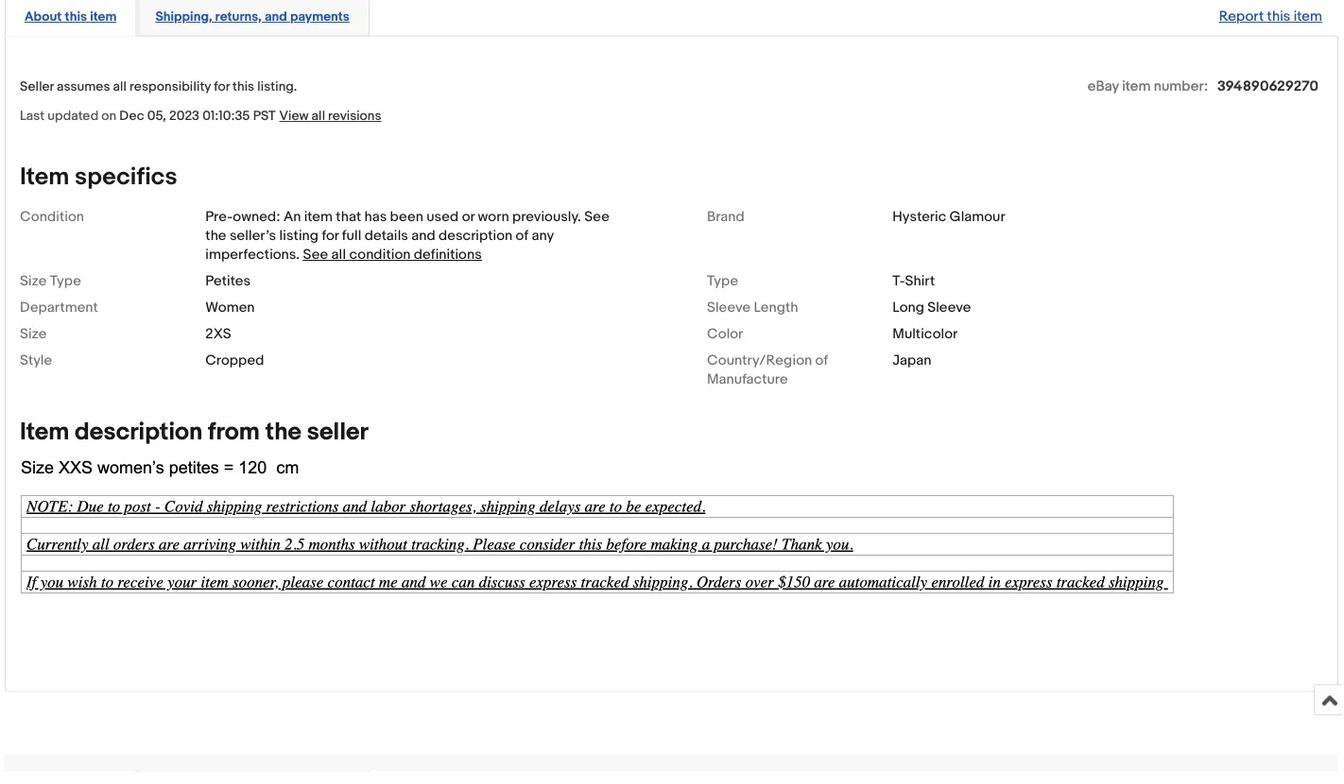 Task type: vqa. For each thing, say whether or not it's contained in the screenshot.


Task type: describe. For each thing, give the bounding box(es) containing it.
item inside the pre-owned: an item that has been used or worn previously. see the seller's listing for full details and description of any imperfections.
[[304, 208, 333, 225]]

has
[[365, 208, 387, 225]]

item for item description from the seller
[[20, 418, 69, 447]]

item right 'report'
[[1294, 8, 1323, 25]]

hysteric
[[893, 208, 947, 225]]

see inside the pre-owned: an item that has been used or worn previously. see the seller's listing for full details and description of any imperfections.
[[585, 208, 610, 225]]

2023
[[169, 108, 200, 124]]

dec
[[119, 108, 144, 124]]

this for report
[[1268, 8, 1291, 25]]

1 vertical spatial description
[[75, 418, 203, 447]]

1 sleeve from the left
[[707, 299, 751, 316]]

an
[[284, 208, 301, 225]]

country/region
[[707, 352, 813, 369]]

item inside button
[[90, 9, 117, 25]]

of inside country/region of manufacture
[[816, 352, 828, 369]]

see all condition definitions link
[[303, 246, 482, 263]]

and inside button
[[265, 9, 287, 25]]

2 sleeve from the left
[[928, 299, 972, 316]]

responsibility
[[130, 79, 211, 95]]

definitions
[[414, 246, 482, 263]]

been
[[390, 208, 424, 225]]

item for item specifics
[[20, 163, 69, 192]]

condition
[[349, 246, 411, 263]]

1 horizontal spatial all
[[312, 108, 325, 124]]

t-
[[893, 273, 905, 290]]

description inside the pre-owned: an item that has been used or worn previously. see the seller's listing for full details and description of any imperfections.
[[439, 227, 513, 244]]

item specifics
[[20, 163, 177, 192]]

color
[[707, 326, 744, 343]]

1 vertical spatial see
[[303, 246, 328, 263]]

seller
[[307, 418, 369, 447]]

assumes
[[57, 79, 110, 95]]

2xs
[[205, 326, 231, 343]]

size for size
[[20, 326, 47, 343]]

item right ebay
[[1123, 78, 1151, 95]]

condition
[[20, 208, 84, 225]]

sleeve length
[[707, 299, 799, 316]]

1 vertical spatial the
[[265, 418, 302, 447]]

length
[[754, 299, 799, 316]]

view
[[280, 108, 309, 124]]

style
[[20, 352, 52, 369]]

pre-owned: an item that has been used or worn previously. see the seller's listing for full details and description of any imperfections.
[[205, 208, 610, 263]]

2 type from the left
[[707, 273, 739, 290]]

specifics
[[75, 163, 177, 192]]

revisions
[[328, 108, 382, 124]]

country/region of manufacture
[[707, 352, 828, 388]]

department
[[20, 299, 98, 316]]

used
[[427, 208, 459, 225]]

brand
[[707, 208, 745, 225]]

japan
[[893, 352, 932, 369]]

women
[[205, 299, 255, 316]]

manufacture
[[707, 371, 788, 388]]

about this item
[[25, 9, 117, 25]]

hysteric glamour
[[893, 208, 1006, 225]]

multicolor
[[893, 326, 958, 343]]

2 vertical spatial all
[[332, 246, 346, 263]]

1 type from the left
[[50, 273, 81, 290]]

1 horizontal spatial this
[[233, 79, 254, 95]]



Task type: locate. For each thing, give the bounding box(es) containing it.
sleeve
[[707, 299, 751, 316], [928, 299, 972, 316]]

updated
[[48, 108, 99, 124]]

petites
[[205, 273, 251, 290]]

report this item link
[[1210, 0, 1332, 35]]

the inside the pre-owned: an item that has been used or worn previously. see the seller's listing for full details and description of any imperfections.
[[205, 227, 227, 244]]

about this item button
[[25, 8, 117, 26]]

see down 'listing'
[[303, 246, 328, 263]]

cropped
[[205, 352, 264, 369]]

all down the full
[[332, 246, 346, 263]]

that
[[336, 208, 361, 225]]

1 size from the top
[[20, 273, 47, 290]]

this left listing.
[[233, 79, 254, 95]]

of right country/region
[[816, 352, 828, 369]]

size
[[20, 273, 47, 290], [20, 326, 47, 343]]

full
[[342, 227, 362, 244]]

and right returns,
[[265, 9, 287, 25]]

and inside the pre-owned: an item that has been used or worn previously. see the seller's listing for full details and description of any imperfections.
[[412, 227, 436, 244]]

for
[[214, 79, 230, 95], [322, 227, 339, 244]]

or
[[462, 208, 475, 225]]

type
[[50, 273, 81, 290], [707, 273, 739, 290]]

0 horizontal spatial for
[[214, 79, 230, 95]]

0 vertical spatial size
[[20, 273, 47, 290]]

item right about
[[90, 9, 117, 25]]

see right the previously.
[[585, 208, 610, 225]]

view all revisions link
[[276, 107, 382, 124]]

this
[[1268, 8, 1291, 25], [65, 9, 87, 25], [233, 79, 254, 95]]

2 horizontal spatial all
[[332, 246, 346, 263]]

seller's
[[230, 227, 276, 244]]

item
[[1294, 8, 1323, 25], [90, 9, 117, 25], [1123, 78, 1151, 95], [304, 208, 333, 225]]

any
[[532, 227, 554, 244]]

last updated on dec 05, 2023 01:10:35 pst view all revisions
[[20, 108, 382, 124]]

for left the full
[[322, 227, 339, 244]]

and down the 'been'
[[412, 227, 436, 244]]

item up condition
[[20, 163, 69, 192]]

the
[[205, 227, 227, 244], [265, 418, 302, 447]]

0 horizontal spatial all
[[113, 79, 127, 95]]

shipping, returns, and payments button
[[155, 8, 350, 26]]

all
[[113, 79, 127, 95], [312, 108, 325, 124], [332, 246, 346, 263]]

see
[[585, 208, 610, 225], [303, 246, 328, 263]]

size up the department
[[20, 273, 47, 290]]

of inside the pre-owned: an item that has been used or worn previously. see the seller's listing for full details and description of any imperfections.
[[516, 227, 529, 244]]

0 horizontal spatial this
[[65, 9, 87, 25]]

01:10:35
[[203, 108, 250, 124]]

0 vertical spatial item
[[20, 163, 69, 192]]

1 vertical spatial item
[[20, 418, 69, 447]]

1 vertical spatial all
[[312, 108, 325, 124]]

and
[[265, 9, 287, 25], [412, 227, 436, 244]]

0 vertical spatial and
[[265, 9, 287, 25]]

sleeve up multicolor
[[928, 299, 972, 316]]

the down pre-
[[205, 227, 227, 244]]

worn
[[478, 208, 509, 225]]

0 vertical spatial description
[[439, 227, 513, 244]]

2 size from the top
[[20, 326, 47, 343]]

for inside the pre-owned: an item that has been used or worn previously. see the seller's listing for full details and description of any imperfections.
[[322, 227, 339, 244]]

report
[[1220, 8, 1265, 25]]

2 horizontal spatial this
[[1268, 8, 1291, 25]]

0 vertical spatial for
[[214, 79, 230, 95]]

05,
[[147, 108, 166, 124]]

shipping, returns, and payments
[[155, 9, 350, 25]]

1 horizontal spatial sleeve
[[928, 299, 972, 316]]

1 horizontal spatial for
[[322, 227, 339, 244]]

previously.
[[513, 208, 581, 225]]

0 horizontal spatial of
[[516, 227, 529, 244]]

shipping,
[[155, 9, 212, 25]]

1 vertical spatial for
[[322, 227, 339, 244]]

0 vertical spatial all
[[113, 79, 127, 95]]

1 horizontal spatial see
[[585, 208, 610, 225]]

description
[[439, 227, 513, 244], [75, 418, 203, 447]]

the right from
[[265, 418, 302, 447]]

0 vertical spatial see
[[585, 208, 610, 225]]

report this item
[[1220, 8, 1323, 25]]

1 vertical spatial size
[[20, 326, 47, 343]]

shirt
[[905, 273, 936, 290]]

listing
[[279, 227, 319, 244]]

all up the on
[[113, 79, 127, 95]]

seller
[[20, 79, 54, 95]]

size for size type
[[20, 273, 47, 290]]

pre-
[[205, 208, 233, 225]]

for up 01:10:35
[[214, 79, 230, 95]]

this inside button
[[65, 9, 87, 25]]

pst
[[253, 108, 276, 124]]

394890629270
[[1218, 78, 1319, 95]]

0 horizontal spatial the
[[205, 227, 227, 244]]

owned:
[[233, 208, 280, 225]]

details
[[365, 227, 408, 244]]

size up style
[[20, 326, 47, 343]]

about
[[25, 9, 62, 25]]

imperfections.
[[205, 246, 300, 263]]

last
[[20, 108, 45, 124]]

0 horizontal spatial see
[[303, 246, 328, 263]]

item down style
[[20, 418, 69, 447]]

tab list containing about this item
[[5, 0, 1339, 36]]

tab list
[[5, 0, 1339, 36]]

1 vertical spatial and
[[412, 227, 436, 244]]

from
[[208, 418, 260, 447]]

1 horizontal spatial of
[[816, 352, 828, 369]]

long sleeve
[[893, 299, 972, 316]]

0 horizontal spatial description
[[75, 418, 203, 447]]

of
[[516, 227, 529, 244], [816, 352, 828, 369]]

2 item from the top
[[20, 418, 69, 447]]

all right view
[[312, 108, 325, 124]]

0 horizontal spatial sleeve
[[707, 299, 751, 316]]

0 vertical spatial of
[[516, 227, 529, 244]]

this for about
[[65, 9, 87, 25]]

ebay
[[1088, 78, 1120, 95]]

type up the department
[[50, 273, 81, 290]]

1 horizontal spatial description
[[439, 227, 513, 244]]

1 horizontal spatial the
[[265, 418, 302, 447]]

t-shirt
[[893, 273, 936, 290]]

item description from the seller
[[20, 418, 369, 447]]

1 vertical spatial of
[[816, 352, 828, 369]]

this right about
[[65, 9, 87, 25]]

0 vertical spatial the
[[205, 227, 227, 244]]

number:
[[1154, 78, 1209, 95]]

payments
[[290, 9, 350, 25]]

1 horizontal spatial and
[[412, 227, 436, 244]]

item right the "an"
[[304, 208, 333, 225]]

on
[[101, 108, 116, 124]]

1 horizontal spatial type
[[707, 273, 739, 290]]

this right 'report'
[[1268, 8, 1291, 25]]

1 item from the top
[[20, 163, 69, 192]]

0 horizontal spatial type
[[50, 273, 81, 290]]

glamour
[[950, 208, 1006, 225]]

see all condition definitions
[[303, 246, 482, 263]]

seller assumes all responsibility for this listing.
[[20, 79, 297, 95]]

returns,
[[215, 9, 262, 25]]

0 horizontal spatial and
[[265, 9, 287, 25]]

ebay item number: 394890629270
[[1088, 78, 1319, 95]]

sleeve up color
[[707, 299, 751, 316]]

of left any
[[516, 227, 529, 244]]

type up sleeve length
[[707, 273, 739, 290]]

listing.
[[257, 79, 297, 95]]

long
[[893, 299, 925, 316]]

size type
[[20, 273, 81, 290]]

item
[[20, 163, 69, 192], [20, 418, 69, 447]]



